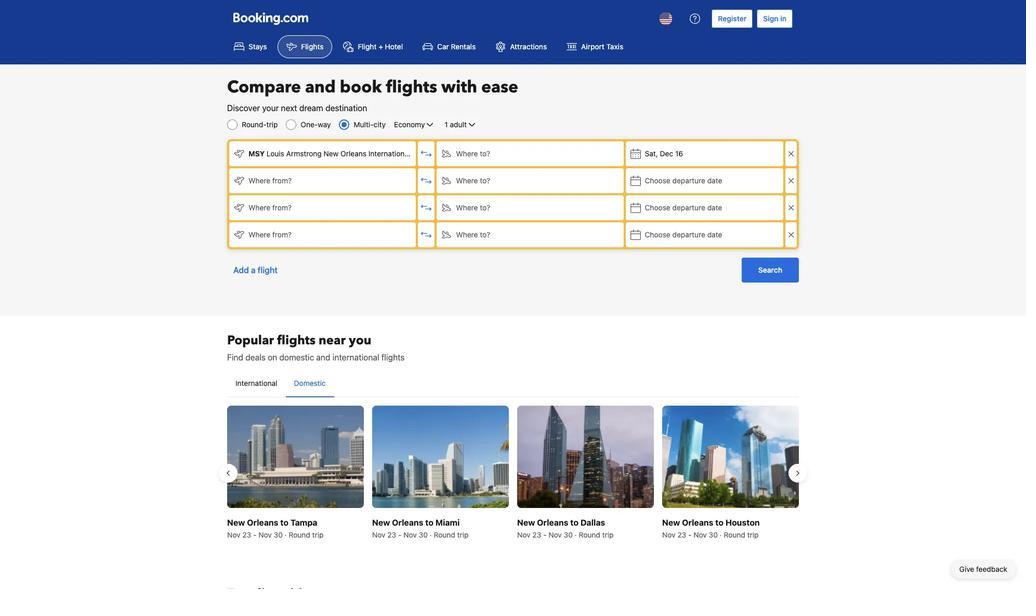 Task type: locate. For each thing, give the bounding box(es) containing it.
2 departure from the top
[[673, 203, 706, 212]]

3 - from the left
[[544, 531, 547, 540]]

- inside new orleans to tampa nov 23 - nov 30 · round trip
[[253, 531, 257, 540]]

2 date from the top
[[708, 203, 723, 212]]

- inside new orleans to miami nov 23 - nov 30 · round trip
[[399, 531, 402, 540]]

4 · from the left
[[720, 531, 722, 540]]

trip down dallas
[[603, 531, 614, 540]]

4 23 from the left
[[678, 531, 687, 540]]

domestic button
[[286, 370, 334, 397]]

to inside new orleans to dallas nov 23 - nov 30 · round trip
[[571, 519, 579, 528]]

30 inside new orleans to dallas nov 23 - nov 30 · round trip
[[564, 531, 573, 540]]

1 vertical spatial from?
[[273, 203, 292, 212]]

1 horizontal spatial airport
[[582, 42, 605, 51]]

1 23 from the left
[[243, 531, 251, 540]]

new inside new orleans to tampa nov 23 - nov 30 · round trip
[[227, 519, 245, 528]]

23 inside new orleans to houston nov 23 - nov 30 · round trip
[[678, 531, 687, 540]]

30 inside new orleans to tampa nov 23 - nov 30 · round trip
[[274, 531, 283, 540]]

where from? button
[[229, 169, 416, 194], [229, 196, 416, 221]]

new orleans to tampa nov 23 - nov 30 · round trip
[[227, 519, 324, 540]]

miami
[[436, 519, 460, 528]]

orleans left tampa in the bottom left of the page
[[247, 519, 279, 528]]

international down the deals
[[236, 379, 278, 388]]

2 vertical spatial choose departure date
[[645, 230, 723, 239]]

0 vertical spatial and
[[305, 76, 336, 99]]

1 departure from the top
[[673, 176, 706, 185]]

1 vertical spatial choose
[[645, 203, 671, 212]]

trip inside new orleans to dallas nov 23 - nov 30 · round trip
[[603, 531, 614, 540]]

- inside new orleans to dallas nov 23 - nov 30 · round trip
[[544, 531, 547, 540]]

23 inside new orleans to miami nov 23 - nov 30 · round trip
[[388, 531, 397, 540]]

trip for new orleans to dallas
[[603, 531, 614, 540]]

·
[[285, 531, 287, 540], [430, 531, 432, 540], [575, 531, 577, 540], [720, 531, 722, 540]]

trip inside new orleans to tampa nov 23 - nov 30 · round trip
[[312, 531, 324, 540]]

orleans for new orleans to houston
[[683, 519, 714, 528]]

2 vertical spatial date
[[708, 230, 723, 239]]

one-way
[[301, 120, 331, 129]]

2 · from the left
[[430, 531, 432, 540]]

trip inside new orleans to houston nov 23 - nov 30 · round trip
[[748, 531, 759, 540]]

1 · from the left
[[285, 531, 287, 540]]

· for miami
[[430, 531, 432, 540]]

from? up flight
[[273, 230, 292, 239]]

1 30 from the left
[[274, 531, 283, 540]]

1 vertical spatial where from?
[[249, 203, 292, 212]]

booking.com logo image
[[234, 12, 309, 25], [234, 12, 309, 25]]

round inside new orleans to tampa nov 23 - nov 30 · round trip
[[289, 531, 311, 540]]

orleans inside new orleans to tampa nov 23 - nov 30 · round trip
[[247, 519, 279, 528]]

to left dallas
[[571, 519, 579, 528]]

2 nov from the left
[[259, 531, 272, 540]]

date for 2nd where to? dropdown button from the bottom choose departure date popup button
[[708, 203, 723, 212]]

search
[[759, 266, 783, 275]]

- for new orleans to tampa
[[253, 531, 257, 540]]

0 vertical spatial where from?
[[249, 176, 292, 185]]

round for houston
[[724, 531, 746, 540]]

your
[[262, 104, 279, 113]]

where for 1st where to? dropdown button from the top of the page
[[456, 176, 478, 185]]

0 vertical spatial choose departure date button
[[626, 169, 784, 194]]

where from? button up where from? dropdown button
[[229, 196, 416, 221]]

new
[[324, 149, 339, 158], [227, 519, 245, 528], [373, 519, 390, 528], [518, 519, 536, 528], [663, 519, 681, 528]]

2 round from the left
[[434, 531, 456, 540]]

23 for new orleans to miami
[[388, 531, 397, 540]]

3 where to? from the top
[[456, 203, 491, 212]]

rentals
[[451, 42, 476, 51]]

1 vertical spatial choose departure date button
[[626, 196, 784, 221]]

· inside new orleans to tampa nov 23 - nov 30 · round trip
[[285, 531, 287, 540]]

0 vertical spatial international
[[369, 149, 411, 158]]

- inside new orleans to houston nov 23 - nov 30 · round trip
[[689, 531, 692, 540]]

0 vertical spatial departure
[[673, 176, 706, 185]]

new for new orleans to houston
[[663, 519, 681, 528]]

to left tampa in the bottom left of the page
[[281, 519, 289, 528]]

2 vertical spatial from?
[[273, 230, 292, 239]]

new orleans to tampa image
[[227, 406, 364, 509]]

23 inside new orleans to dallas nov 23 - nov 30 · round trip
[[533, 531, 542, 540]]

to
[[281, 519, 289, 528], [426, 519, 434, 528], [571, 519, 579, 528], [716, 519, 724, 528]]

2 from? from the top
[[273, 203, 292, 212]]

to? for 1st where to? dropdown button from the top of the page
[[480, 176, 491, 185]]

taxis
[[607, 42, 624, 51]]

where from? inside dropdown button
[[249, 230, 292, 239]]

30 inside new orleans to houston nov 23 - nov 30 · round trip
[[709, 531, 718, 540]]

new orleans to dallas image
[[518, 406, 654, 509]]

1 vertical spatial where from? button
[[229, 196, 416, 221]]

3 where to? button from the top
[[437, 223, 624, 248]]

1 from? from the top
[[273, 176, 292, 185]]

find
[[227, 353, 243, 363]]

orleans inside new orleans to houston nov 23 - nov 30 · round trip
[[683, 519, 714, 528]]

3 · from the left
[[575, 531, 577, 540]]

· inside new orleans to houston nov 23 - nov 30 · round trip
[[720, 531, 722, 540]]

2 vertical spatial departure
[[673, 230, 706, 239]]

3 choose from the top
[[645, 230, 671, 239]]

0 vertical spatial date
[[708, 176, 723, 185]]

3 23 from the left
[[533, 531, 542, 540]]

where to? inside popup button
[[456, 149, 491, 158]]

to? for 2nd where to? dropdown button from the bottom
[[480, 203, 491, 212]]

1 vertical spatial airport
[[413, 149, 436, 158]]

2 - from the left
[[399, 531, 402, 540]]

orleans left the miami
[[392, 519, 424, 528]]

3 choose departure date button from the top
[[626, 223, 784, 248]]

choose departure date for 1st where to? dropdown button from the top of the page choose departure date popup button
[[645, 176, 723, 185]]

2 where to? from the top
[[456, 176, 491, 185]]

airport taxis link
[[558, 35, 633, 58]]

where from? button for 2nd where to? dropdown button from the bottom
[[229, 196, 416, 221]]

economy
[[394, 120, 425, 129]]

2 where from? from the top
[[249, 203, 292, 212]]

2 vertical spatial where from?
[[249, 230, 292, 239]]

nov
[[227, 531, 241, 540], [259, 531, 272, 540], [373, 531, 386, 540], [404, 531, 417, 540], [518, 531, 531, 540], [549, 531, 562, 540], [663, 531, 676, 540], [694, 531, 707, 540]]

1 to? from the top
[[480, 149, 491, 158]]

international down city at the top left of page
[[369, 149, 411, 158]]

where to?
[[456, 149, 491, 158], [456, 176, 491, 185], [456, 203, 491, 212], [456, 230, 491, 239]]

where from? button for 1st where to? dropdown button from the top of the page
[[229, 169, 416, 194]]

trip inside new orleans to miami nov 23 - nov 30 · round trip
[[458, 531, 469, 540]]

from? inside dropdown button
[[273, 230, 292, 239]]

trip
[[267, 120, 278, 129], [312, 531, 324, 540], [458, 531, 469, 540], [603, 531, 614, 540], [748, 531, 759, 540]]

0 horizontal spatial international
[[236, 379, 278, 388]]

where from? button down armstrong
[[229, 169, 416, 194]]

international inside button
[[236, 379, 278, 388]]

round down the miami
[[434, 531, 456, 540]]

1
[[445, 120, 448, 129]]

orleans inside new orleans to dallas nov 23 - nov 30 · round trip
[[538, 519, 569, 528]]

4 to? from the top
[[480, 230, 491, 239]]

round down houston in the right bottom of the page
[[724, 531, 746, 540]]

3 departure from the top
[[673, 230, 706, 239]]

4 30 from the left
[[709, 531, 718, 540]]

2 choose departure date button from the top
[[626, 196, 784, 221]]

· for tampa
[[285, 531, 287, 540]]

2 to from the left
[[426, 519, 434, 528]]

region containing new orleans to tampa
[[219, 402, 808, 545]]

next
[[281, 104, 297, 113]]

to left the miami
[[426, 519, 434, 528]]

to inside new orleans to miami nov 23 - nov 30 · round trip
[[426, 519, 434, 528]]

3 to from the left
[[571, 519, 579, 528]]

4 - from the left
[[689, 531, 692, 540]]

choose
[[645, 176, 671, 185], [645, 203, 671, 212], [645, 230, 671, 239]]

domestic
[[280, 353, 314, 363]]

1 vertical spatial choose departure date
[[645, 203, 723, 212]]

and up "dream"
[[305, 76, 336, 99]]

1 date from the top
[[708, 176, 723, 185]]

international
[[369, 149, 411, 158], [236, 379, 278, 388]]

new orleans to miami nov 23 - nov 30 · round trip
[[373, 519, 469, 540]]

1 vertical spatial date
[[708, 203, 723, 212]]

where to? button
[[437, 169, 624, 194], [437, 196, 624, 221], [437, 223, 624, 248]]

give feedback button
[[952, 561, 1017, 580]]

trip for new orleans to tampa
[[312, 531, 324, 540]]

+
[[379, 42, 383, 51]]

trip down the miami
[[458, 531, 469, 540]]

3 where from? from the top
[[249, 230, 292, 239]]

flights right "international"
[[382, 353, 405, 363]]

attractions link
[[487, 35, 556, 58]]

stays link
[[225, 35, 276, 58]]

23
[[243, 531, 251, 540], [388, 531, 397, 540], [533, 531, 542, 540], [678, 531, 687, 540]]

orleans left dallas
[[538, 519, 569, 528]]

discover
[[227, 104, 260, 113]]

30 for dallas
[[564, 531, 573, 540]]

1 vertical spatial and
[[317, 353, 331, 363]]

sign
[[764, 14, 779, 23]]

3 from? from the top
[[273, 230, 292, 239]]

with
[[442, 76, 478, 99]]

23 for new orleans to tampa
[[243, 531, 251, 540]]

airport
[[582, 42, 605, 51], [413, 149, 436, 158]]

1 vertical spatial international
[[236, 379, 278, 388]]

· for houston
[[720, 531, 722, 540]]

1 - from the left
[[253, 531, 257, 540]]

to inside new orleans to houston nov 23 - nov 30 · round trip
[[716, 519, 724, 528]]

3 choose departure date from the top
[[645, 230, 723, 239]]

give feedback
[[960, 566, 1008, 574]]

round inside new orleans to miami nov 23 - nov 30 · round trip
[[434, 531, 456, 540]]

msy louis armstrong new orleans international airport
[[249, 149, 436, 158]]

to left houston in the right bottom of the page
[[716, 519, 724, 528]]

sat,
[[645, 149, 659, 158]]

flights
[[386, 76, 438, 99], [277, 332, 316, 350], [382, 353, 405, 363]]

3 30 from the left
[[564, 531, 573, 540]]

30 for tampa
[[274, 531, 283, 540]]

new inside new orleans to miami nov 23 - nov 30 · round trip
[[373, 519, 390, 528]]

23 for new orleans to dallas
[[533, 531, 542, 540]]

and
[[305, 76, 336, 99], [317, 353, 331, 363]]

3 date from the top
[[708, 230, 723, 239]]

1 where to? from the top
[[456, 149, 491, 158]]

where
[[456, 149, 478, 158], [249, 176, 271, 185], [456, 176, 478, 185], [249, 203, 271, 212], [456, 203, 478, 212], [249, 230, 271, 239], [456, 230, 478, 239]]

round down dallas
[[579, 531, 601, 540]]

to? for third where to? dropdown button from the top of the page
[[480, 230, 491, 239]]

from? up where from? dropdown button
[[273, 203, 292, 212]]

trip down houston in the right bottom of the page
[[748, 531, 759, 540]]

· inside new orleans to dallas nov 23 - nov 30 · round trip
[[575, 531, 577, 540]]

to for dallas
[[571, 519, 579, 528]]

date for third where to? dropdown button from the top of the page choose departure date popup button
[[708, 230, 723, 239]]

new for new orleans to dallas
[[518, 519, 536, 528]]

departure
[[673, 176, 706, 185], [673, 203, 706, 212], [673, 230, 706, 239]]

1 where from? from the top
[[249, 176, 292, 185]]

0 vertical spatial from?
[[273, 176, 292, 185]]

1 round from the left
[[289, 531, 311, 540]]

choose departure date
[[645, 176, 723, 185], [645, 203, 723, 212], [645, 230, 723, 239]]

0 vertical spatial choose departure date
[[645, 176, 723, 185]]

1 where from? button from the top
[[229, 169, 416, 194]]

2 where from? button from the top
[[229, 196, 416, 221]]

round
[[289, 531, 311, 540], [434, 531, 456, 540], [579, 531, 601, 540], [724, 531, 746, 540]]

to for miami
[[426, 519, 434, 528]]

round inside new orleans to dallas nov 23 - nov 30 · round trip
[[579, 531, 601, 540]]

region
[[219, 402, 808, 545]]

1 to from the left
[[281, 519, 289, 528]]

international button
[[227, 370, 286, 397]]

2 vertical spatial choose departure date button
[[626, 223, 784, 248]]

new inside new orleans to houston nov 23 - nov 30 · round trip
[[663, 519, 681, 528]]

1 vertical spatial departure
[[673, 203, 706, 212]]

2 choose from the top
[[645, 203, 671, 212]]

where from?
[[249, 176, 292, 185], [249, 203, 292, 212], [249, 230, 292, 239]]

to? inside popup button
[[480, 149, 491, 158]]

to?
[[480, 149, 491, 158], [480, 176, 491, 185], [480, 203, 491, 212], [480, 230, 491, 239]]

2 23 from the left
[[388, 531, 397, 540]]

· inside new orleans to miami nov 23 - nov 30 · round trip
[[430, 531, 432, 540]]

from? down louis
[[273, 176, 292, 185]]

3 to? from the top
[[480, 203, 491, 212]]

louis
[[267, 149, 284, 158]]

choose departure date button for third where to? dropdown button from the top of the page
[[626, 223, 784, 248]]

date for 1st where to? dropdown button from the top of the page choose departure date popup button
[[708, 176, 723, 185]]

airport left taxis
[[582, 42, 605, 51]]

tab list
[[227, 370, 800, 399]]

round inside new orleans to houston nov 23 - nov 30 · round trip
[[724, 531, 746, 540]]

23 inside new orleans to tampa nov 23 - nov 30 · round trip
[[243, 531, 251, 540]]

4 to from the left
[[716, 519, 724, 528]]

orleans for new orleans to miami
[[392, 519, 424, 528]]

16
[[676, 149, 684, 158]]

airport down economy
[[413, 149, 436, 158]]

orleans inside new orleans to miami nov 23 - nov 30 · round trip
[[392, 519, 424, 528]]

orleans left houston in the right bottom of the page
[[683, 519, 714, 528]]

0 vertical spatial choose
[[645, 176, 671, 185]]

1 choose departure date button from the top
[[626, 169, 784, 194]]

book
[[340, 76, 382, 99]]

3 round from the left
[[579, 531, 601, 540]]

30 inside new orleans to miami nov 23 - nov 30 · round trip
[[419, 531, 428, 540]]

where for where to? popup button
[[456, 149, 478, 158]]

a
[[251, 266, 256, 275]]

30
[[274, 531, 283, 540], [419, 531, 428, 540], [564, 531, 573, 540], [709, 531, 718, 540]]

flights up economy
[[386, 76, 438, 99]]

0 vertical spatial airport
[[582, 42, 605, 51]]

2 30 from the left
[[419, 531, 428, 540]]

2 vertical spatial choose
[[645, 230, 671, 239]]

0 vertical spatial flights
[[386, 76, 438, 99]]

2 to? from the top
[[480, 176, 491, 185]]

1 vertical spatial where to? button
[[437, 196, 624, 221]]

choose departure date for third where to? dropdown button from the top of the page choose departure date popup button
[[645, 230, 723, 239]]

2 vertical spatial where to? button
[[437, 223, 624, 248]]

1 choose departure date from the top
[[645, 176, 723, 185]]

flights up domestic on the left
[[277, 332, 316, 350]]

orleans
[[341, 149, 367, 158], [247, 519, 279, 528], [392, 519, 424, 528], [538, 519, 569, 528], [683, 519, 714, 528]]

where to? for third where to? dropdown button from the top of the page
[[456, 230, 491, 239]]

and down near
[[317, 353, 331, 363]]

0 vertical spatial where to? button
[[437, 169, 624, 194]]

2 choose departure date from the top
[[645, 203, 723, 212]]

choose departure date button for 1st where to? dropdown button from the top of the page
[[626, 169, 784, 194]]

to inside new orleans to tampa nov 23 - nov 30 · round trip
[[281, 519, 289, 528]]

round-trip
[[242, 120, 278, 129]]

0 vertical spatial where from? button
[[229, 169, 416, 194]]

4 round from the left
[[724, 531, 746, 540]]

multi-city
[[354, 120, 386, 129]]

new inside new orleans to dallas nov 23 - nov 30 · round trip
[[518, 519, 536, 528]]

round down tampa in the bottom left of the page
[[289, 531, 311, 540]]

trip down tampa in the bottom left of the page
[[312, 531, 324, 540]]

1 where to? button from the top
[[437, 169, 624, 194]]

4 where to? from the top
[[456, 230, 491, 239]]



Task type: vqa. For each thing, say whether or not it's contained in the screenshot.
4.7 miles from centre's centre
no



Task type: describe. For each thing, give the bounding box(es) containing it.
deals
[[246, 353, 266, 363]]

new orleans to houston nov 23 - nov 30 · round trip
[[663, 519, 760, 540]]

where to? button
[[437, 142, 624, 166]]

to for houston
[[716, 519, 724, 528]]

1 nov from the left
[[227, 531, 241, 540]]

one-
[[301, 120, 318, 129]]

to for tampa
[[281, 519, 289, 528]]

3 nov from the left
[[373, 531, 386, 540]]

search button
[[742, 258, 800, 283]]

flight
[[358, 42, 377, 51]]

where for 2nd where to? dropdown button from the bottom where from? popup button
[[249, 203, 271, 212]]

adult
[[450, 120, 467, 129]]

2 where to? button from the top
[[437, 196, 624, 221]]

tab list containing international
[[227, 370, 800, 399]]

ease
[[482, 76, 519, 99]]

msy
[[249, 149, 265, 158]]

flight
[[258, 266, 278, 275]]

near
[[319, 332, 346, 350]]

give
[[960, 566, 975, 574]]

add a flight button
[[227, 258, 284, 283]]

where for third where to? dropdown button from the top of the page
[[456, 230, 478, 239]]

and inside compare and book flights with ease discover your next dream destination
[[305, 76, 336, 99]]

- for new orleans to houston
[[689, 531, 692, 540]]

· for dallas
[[575, 531, 577, 540]]

where from? button
[[229, 223, 416, 248]]

round for tampa
[[289, 531, 311, 540]]

7 nov from the left
[[663, 531, 676, 540]]

car rentals
[[438, 42, 476, 51]]

city
[[374, 120, 386, 129]]

where from? for 2nd where to? dropdown button from the bottom
[[249, 203, 292, 212]]

international
[[333, 353, 380, 363]]

23 for new orleans to houston
[[678, 531, 687, 540]]

flights inside compare and book flights with ease discover your next dream destination
[[386, 76, 438, 99]]

dallas
[[581, 519, 606, 528]]

where from? for 1st where to? dropdown button from the top of the page
[[249, 176, 292, 185]]

30 for miami
[[419, 531, 428, 540]]

sat, dec 16 button
[[626, 142, 784, 166]]

orleans for new orleans to tampa
[[247, 519, 279, 528]]

you
[[349, 332, 372, 350]]

where for 2nd where to? dropdown button from the bottom
[[456, 203, 478, 212]]

trip for new orleans to houston
[[748, 531, 759, 540]]

multi-
[[354, 120, 374, 129]]

1 vertical spatial flights
[[277, 332, 316, 350]]

add
[[234, 266, 249, 275]]

tampa
[[291, 519, 318, 528]]

departure for third where to? dropdown button from the top of the page choose departure date popup button
[[673, 230, 706, 239]]

dream
[[300, 104, 324, 113]]

round-
[[242, 120, 267, 129]]

new for new orleans to tampa
[[227, 519, 245, 528]]

domestic
[[294, 379, 326, 388]]

1 horizontal spatial international
[[369, 149, 411, 158]]

attractions
[[510, 42, 547, 51]]

where from? for third where to? dropdown button from the top of the page
[[249, 230, 292, 239]]

popular flights near you find deals on domestic and international flights
[[227, 332, 405, 363]]

sign in link
[[758, 9, 793, 28]]

where for where from? dropdown button
[[249, 230, 271, 239]]

flight + hotel link
[[335, 35, 412, 58]]

trip for new orleans to miami
[[458, 531, 469, 540]]

orleans for new orleans to dallas
[[538, 519, 569, 528]]

new orleans to houston image
[[663, 406, 800, 509]]

5 nov from the left
[[518, 531, 531, 540]]

popular
[[227, 332, 274, 350]]

departure for 2nd where to? dropdown button from the bottom choose departure date popup button
[[673, 203, 706, 212]]

1 choose from the top
[[645, 176, 671, 185]]

compare and book flights with ease discover your next dream destination
[[227, 76, 519, 113]]

where to? for 2nd where to? dropdown button from the bottom
[[456, 203, 491, 212]]

8 nov from the left
[[694, 531, 707, 540]]

choose departure date for 2nd where to? dropdown button from the bottom choose departure date popup button
[[645, 203, 723, 212]]

new orleans to miami image
[[373, 406, 509, 509]]

car rentals link
[[414, 35, 485, 58]]

- for new orleans to dallas
[[544, 531, 547, 540]]

4 nov from the left
[[404, 531, 417, 540]]

to? for where to? popup button
[[480, 149, 491, 158]]

register link
[[712, 9, 753, 28]]

orleans down 'multi-'
[[341, 149, 367, 158]]

compare
[[227, 76, 301, 99]]

round for miami
[[434, 531, 456, 540]]

and inside popular flights near you find deals on domestic and international flights
[[317, 353, 331, 363]]

add a flight
[[234, 266, 278, 275]]

30 for houston
[[709, 531, 718, 540]]

2 vertical spatial flights
[[382, 353, 405, 363]]

register
[[719, 14, 747, 23]]

dec
[[661, 149, 674, 158]]

departure for 1st where to? dropdown button from the top of the page choose departure date popup button
[[673, 176, 706, 185]]

in
[[781, 14, 787, 23]]

1 adult
[[445, 120, 467, 129]]

houston
[[726, 519, 760, 528]]

hotel
[[385, 42, 403, 51]]

round for dallas
[[579, 531, 601, 540]]

armstrong
[[286, 149, 322, 158]]

way
[[318, 120, 331, 129]]

6 nov from the left
[[549, 531, 562, 540]]

flights link
[[278, 35, 333, 58]]

new orleans to dallas nov 23 - nov 30 · round trip
[[518, 519, 614, 540]]

flight + hotel
[[358, 42, 403, 51]]

choose departure date button for 2nd where to? dropdown button from the bottom
[[626, 196, 784, 221]]

feedback
[[977, 566, 1008, 574]]

trip down your
[[267, 120, 278, 129]]

new for new orleans to miami
[[373, 519, 390, 528]]

sat, dec 16
[[645, 149, 684, 158]]

airport taxis
[[582, 42, 624, 51]]

destination
[[326, 104, 367, 113]]

on
[[268, 353, 277, 363]]

sign in
[[764, 14, 787, 23]]

flights
[[301, 42, 324, 51]]

0 horizontal spatial airport
[[413, 149, 436, 158]]

where for where from? popup button related to 1st where to? dropdown button from the top of the page
[[249, 176, 271, 185]]

- for new orleans to miami
[[399, 531, 402, 540]]

car
[[438, 42, 449, 51]]

1 adult button
[[444, 119, 479, 131]]

where to? for 1st where to? dropdown button from the top of the page
[[456, 176, 491, 185]]

where to? for where to? popup button
[[456, 149, 491, 158]]

stays
[[249, 42, 267, 51]]



